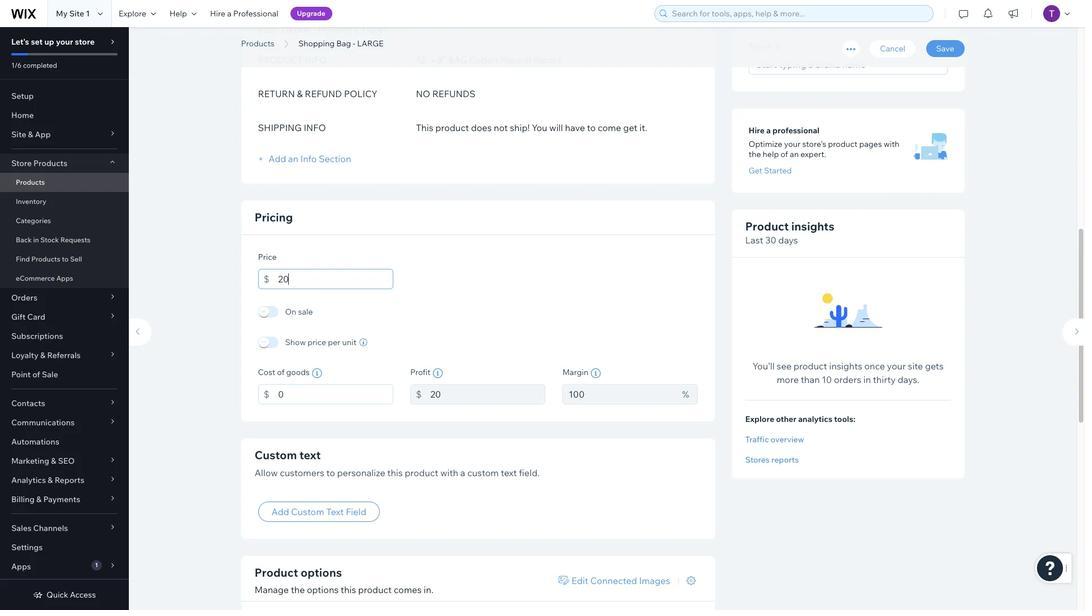 Task type: locate. For each thing, give the bounding box(es) containing it.
professional
[[233, 8, 278, 19]]

your right up
[[56, 37, 73, 47]]

apps
[[56, 274, 73, 283], [11, 562, 31, 572]]

$ down price
[[264, 273, 269, 285]]

1 horizontal spatial site
[[69, 8, 84, 19]]

product for product insights
[[745, 220, 789, 234]]

stores
[[745, 455, 770, 465]]

explore for explore other analytics tools:
[[745, 415, 774, 425]]

& left 'seo'
[[51, 456, 56, 466]]

0 vertical spatial insights
[[791, 220, 834, 234]]

& right loyalty
[[40, 350, 45, 361]]

shipping info
[[258, 122, 326, 133]]

on sale
[[285, 307, 313, 317]]

1 horizontal spatial explore
[[745, 415, 774, 425]]

no
[[416, 88, 430, 99]]

customers
[[280, 467, 324, 478]]

0 vertical spatial site
[[69, 8, 84, 19]]

shopping bag - large form
[[123, 0, 1085, 610]]

1 horizontal spatial with
[[884, 139, 899, 149]]

Search for tools, apps, help & more... field
[[669, 6, 930, 21]]

in right back
[[33, 236, 39, 244]]

product up 30
[[745, 220, 789, 234]]

2 horizontal spatial your
[[887, 361, 906, 372]]

to inside custom text allow customers to personalize this product with a custom text field.
[[326, 467, 335, 478]]

the inside product options manage the options this product comes in.
[[291, 584, 305, 596]]

with right pages
[[884, 139, 899, 149]]

an inside optimize your store's product pages with the help of an expert.
[[790, 149, 799, 160]]

2 vertical spatial a
[[460, 467, 465, 478]]

-
[[384, 24, 390, 50], [353, 38, 355, 49]]

0 horizontal spatial your
[[56, 37, 73, 47]]

0 vertical spatial a
[[227, 8, 231, 19]]

1 horizontal spatial the
[[749, 149, 761, 160]]

info tooltip image
[[312, 368, 322, 378], [433, 368, 443, 378]]

apps down settings
[[11, 562, 31, 572]]

info down the additional info sections
[[305, 54, 327, 65]]

1 vertical spatial products link
[[0, 173, 129, 192]]

find products to sell link
[[0, 250, 129, 269]]

products right store
[[33, 158, 67, 168]]

0 horizontal spatial the
[[291, 584, 305, 596]]

get started link
[[749, 166, 792, 176]]

in inside you'll see product insights once your site gets more than 10 orders in thirty days.
[[863, 374, 871, 386]]

loyalty
[[11, 350, 38, 361]]

2 horizontal spatial of
[[781, 149, 788, 160]]

product inside you'll see product insights once your site gets more than 10 orders in thirty days.
[[794, 361, 827, 372]]

connected
[[590, 575, 637, 587]]

product options manage the options this product comes in.
[[255, 566, 433, 596]]

%
[[682, 389, 689, 400]]

product inside product insights last 30 days
[[745, 220, 789, 234]]

explore left help
[[119, 8, 146, 19]]

& right billing
[[36, 495, 42, 505]]

marketing & seo
[[11, 456, 75, 466]]

hire
[[210, 8, 225, 19], [749, 126, 765, 136]]

none text field inside shopping bag - large form
[[430, 384, 546, 404]]

1 vertical spatial site
[[11, 129, 26, 140]]

to left sell
[[62, 255, 69, 263]]

hire up optimize
[[749, 126, 765, 136]]

0 vertical spatial the
[[749, 149, 761, 160]]

cotton
[[469, 54, 498, 65]]

to inside the 'sidebar' element
[[62, 255, 69, 263]]

bag right 'info'
[[341, 24, 379, 50]]

shopping bag - large
[[241, 24, 464, 50], [298, 38, 384, 49]]

billing & payments button
[[0, 490, 129, 509]]

insights
[[791, 220, 834, 234], [829, 361, 862, 372]]

return
[[258, 88, 295, 99]]

$ for %
[[416, 389, 422, 400]]

back in stock requests
[[16, 236, 90, 244]]

settings link
[[0, 538, 129, 557]]

& right "return" in the top of the page
[[297, 88, 303, 99]]

info tooltip image for profit
[[433, 368, 443, 378]]

hire right help button
[[210, 8, 225, 19]]

text left field. at the left bottom of the page
[[501, 467, 517, 478]]

1 horizontal spatial apps
[[56, 274, 73, 283]]

with inside optimize your store's product pages with the help of an expert.
[[884, 139, 899, 149]]

add down shipping
[[269, 153, 286, 164]]

1 vertical spatial this
[[341, 584, 356, 596]]

price
[[308, 337, 326, 347]]

save
[[936, 44, 954, 54]]

of inside optimize your store's product pages with the help of an expert.
[[781, 149, 788, 160]]

of right help
[[781, 149, 788, 160]]

insights inside product insights last 30 days
[[791, 220, 834, 234]]

1 vertical spatial the
[[291, 584, 305, 596]]

a left 'custom'
[[460, 467, 465, 478]]

2 horizontal spatial to
[[587, 122, 596, 133]]

the
[[749, 149, 761, 160], [291, 584, 305, 596]]

sale
[[42, 370, 58, 380]]

site & app button
[[0, 125, 129, 144]]

1 horizontal spatial -
[[384, 24, 390, 50]]

0 vertical spatial product
[[745, 220, 789, 234]]

product inside product options manage the options this product comes in.
[[255, 566, 298, 580]]

explore other analytics tools:
[[745, 415, 855, 425]]

thirty
[[873, 374, 896, 386]]

0 horizontal spatial to
[[62, 255, 69, 263]]

products up the product
[[241, 38, 274, 49]]

1 vertical spatial custom
[[291, 506, 324, 518]]

1 vertical spatial hire
[[749, 126, 765, 136]]

your inside you'll see product insights once your site gets more than 10 orders in thirty days.
[[887, 361, 906, 372]]

Start typing a brand name field
[[753, 55, 944, 74]]

0 vertical spatial this
[[387, 467, 403, 478]]

0 horizontal spatial apps
[[11, 562, 31, 572]]

0 vertical spatial hire
[[210, 8, 225, 19]]

add down allow
[[272, 506, 289, 518]]

info for shipping info
[[304, 122, 326, 133]]

1 horizontal spatial this
[[387, 467, 403, 478]]

the inside optimize your store's product pages with the help of an expert.
[[749, 149, 761, 160]]

0 horizontal spatial this
[[341, 584, 356, 596]]

& for billing
[[36, 495, 42, 505]]

0 vertical spatial products link
[[235, 38, 280, 49]]

1 horizontal spatial info tooltip image
[[433, 368, 443, 378]]

1 horizontal spatial text
[[501, 467, 517, 478]]

site down home
[[11, 129, 26, 140]]

8"
[[437, 54, 446, 65]]

0 vertical spatial custom
[[255, 448, 297, 462]]

custom left text
[[291, 506, 324, 518]]

0 vertical spatial info
[[305, 54, 327, 65]]

1 vertical spatial text
[[501, 467, 517, 478]]

0 horizontal spatial of
[[32, 370, 40, 380]]

site
[[69, 8, 84, 19], [11, 129, 26, 140]]

1/6
[[11, 61, 22, 70]]

0 horizontal spatial explore
[[119, 8, 146, 19]]

loyalty & referrals
[[11, 350, 81, 361]]

to right "customers"
[[326, 467, 335, 478]]

$ down profit
[[416, 389, 422, 400]]

1 horizontal spatial your
[[784, 139, 801, 149]]

0 horizontal spatial a
[[227, 8, 231, 19]]

info up add an info section
[[304, 122, 326, 133]]

product for product options
[[255, 566, 298, 580]]

you
[[532, 122, 547, 133]]

a for professional
[[227, 8, 231, 19]]

communications button
[[0, 413, 129, 432]]

of left "sale" on the left bottom of the page
[[32, 370, 40, 380]]

1 vertical spatial explore
[[745, 415, 774, 425]]

0 vertical spatial add
[[269, 153, 286, 164]]

insights up "orders" on the bottom of the page
[[829, 361, 862, 372]]

hire inside shopping bag - large form
[[749, 126, 765, 136]]

large up x
[[395, 24, 464, 50]]

products link up the product
[[235, 38, 280, 49]]

see
[[777, 361, 792, 372]]

back
[[16, 236, 32, 244]]

to right have
[[587, 122, 596, 133]]

flavors
[[533, 54, 561, 65]]

1 horizontal spatial of
[[277, 367, 285, 377]]

your inside optimize your store's product pages with the help of an expert.
[[784, 139, 801, 149]]

marketing
[[11, 456, 49, 466]]

1 horizontal spatial hire
[[749, 126, 765, 136]]

insights up days
[[791, 220, 834, 234]]

in down 'once'
[[863, 374, 871, 386]]

1 horizontal spatial 1
[[95, 562, 98, 569]]

0 vertical spatial text
[[299, 448, 321, 462]]

2 vertical spatial your
[[887, 361, 906, 372]]

the left help
[[749, 149, 761, 160]]

& left reports
[[48, 475, 53, 485]]

subscriptions link
[[0, 327, 129, 346]]

info
[[300, 153, 317, 164]]

& inside shopping bag - large form
[[297, 88, 303, 99]]

10
[[822, 374, 832, 386]]

0 vertical spatial your
[[56, 37, 73, 47]]

add inside button
[[272, 506, 289, 518]]

sales channels button
[[0, 519, 129, 538]]

explore inside shopping bag - large form
[[745, 415, 774, 425]]

days.
[[898, 374, 919, 386]]

& for marketing
[[51, 456, 56, 466]]

add custom text field button
[[258, 502, 380, 522]]

1 horizontal spatial products link
[[235, 38, 280, 49]]

with inside custom text allow customers to personalize this product with a custom text field.
[[440, 467, 458, 478]]

an left the info
[[288, 153, 298, 164]]

get
[[749, 166, 762, 176]]

product inside product options manage the options this product comes in.
[[358, 584, 392, 596]]

site
[[908, 361, 923, 372]]

natural
[[500, 54, 531, 65]]

info tooltip image right profit
[[433, 368, 443, 378]]

help
[[169, 8, 187, 19]]

store's
[[802, 139, 826, 149]]

custom up allow
[[255, 448, 297, 462]]

0 vertical spatial explore
[[119, 8, 146, 19]]

reports
[[771, 455, 799, 465]]

2 info tooltip image from the left
[[433, 368, 443, 378]]

to
[[587, 122, 596, 133], [62, 255, 69, 263], [326, 467, 335, 478]]

0 horizontal spatial info tooltip image
[[312, 368, 322, 378]]

$ down cost
[[264, 389, 269, 400]]

1 horizontal spatial product
[[745, 220, 789, 234]]

0 horizontal spatial with
[[440, 467, 458, 478]]

product
[[745, 220, 789, 234], [255, 566, 298, 580]]

this product does not ship! you will have to come get it.
[[416, 122, 647, 133]]

1 vertical spatial your
[[784, 139, 801, 149]]

apps down find products to sell link
[[56, 274, 73, 283]]

1 vertical spatial apps
[[11, 562, 31, 572]]

this inside custom text allow customers to personalize this product with a custom text field.
[[387, 467, 403, 478]]

upgrade button
[[290, 7, 332, 20]]

of right cost
[[277, 367, 285, 377]]

0 vertical spatial in
[[33, 236, 39, 244]]

upgrade
[[297, 9, 325, 18]]

have
[[565, 122, 585, 133]]

of inside point of sale link
[[32, 370, 40, 380]]

of for cost of goods
[[277, 367, 285, 377]]

explore up traffic
[[745, 415, 774, 425]]

1 info tooltip image from the left
[[312, 368, 322, 378]]

0 vertical spatial with
[[884, 139, 899, 149]]

1 vertical spatial 1
[[95, 562, 98, 569]]

0 horizontal spatial site
[[11, 129, 26, 140]]

shopping bag - large down 'info'
[[298, 38, 384, 49]]

0 horizontal spatial in
[[33, 236, 39, 244]]

product up manage
[[255, 566, 298, 580]]

this inside product options manage the options this product comes in.
[[341, 584, 356, 596]]

site right my
[[69, 8, 84, 19]]

30
[[765, 235, 776, 246]]

help button
[[163, 0, 203, 27]]

point of sale link
[[0, 365, 129, 384]]

sell
[[70, 255, 82, 263]]

a up optimize
[[766, 126, 771, 136]]

0 horizontal spatial text
[[299, 448, 321, 462]]

1 vertical spatial a
[[766, 126, 771, 136]]

None text field
[[278, 269, 393, 289], [278, 384, 393, 404], [563, 384, 676, 404], [278, 269, 393, 289], [278, 384, 393, 404], [563, 384, 676, 404]]

add an info section link
[[258, 153, 351, 164]]

1 vertical spatial with
[[440, 467, 458, 478]]

None text field
[[430, 384, 546, 404]]

price
[[258, 252, 277, 262]]

my
[[56, 8, 68, 19]]

2 horizontal spatial a
[[766, 126, 771, 136]]

info tooltip image
[[591, 368, 601, 378]]

pages
[[859, 139, 882, 149]]

store
[[75, 37, 95, 47]]

products link down store products
[[0, 173, 129, 192]]

2 vertical spatial to
[[326, 467, 335, 478]]

& for return
[[297, 88, 303, 99]]

profit
[[410, 367, 431, 377]]

1 horizontal spatial to
[[326, 467, 335, 478]]

& left the app
[[28, 129, 33, 140]]

text up "customers"
[[299, 448, 321, 462]]

started
[[764, 166, 792, 176]]

0 horizontal spatial 1
[[86, 8, 90, 19]]

1 right my
[[86, 8, 90, 19]]

the right manage
[[291, 584, 305, 596]]

1 horizontal spatial in
[[863, 374, 871, 386]]

bag
[[341, 24, 379, 50], [336, 38, 351, 49]]

info tooltip image right goods
[[312, 368, 322, 378]]

additional
[[258, 25, 315, 34]]

days
[[778, 235, 798, 246]]

1 vertical spatial in
[[863, 374, 871, 386]]

1 vertical spatial to
[[62, 255, 69, 263]]

1 vertical spatial info
[[304, 122, 326, 133]]

your down professional
[[784, 139, 801, 149]]

a left the professional
[[227, 8, 231, 19]]

in inside the 'sidebar' element
[[33, 236, 39, 244]]

1 horizontal spatial a
[[460, 467, 465, 478]]

your
[[56, 37, 73, 47], [784, 139, 801, 149], [887, 361, 906, 372]]

1 vertical spatial product
[[255, 566, 298, 580]]

your up thirty
[[887, 361, 906, 372]]

1 horizontal spatial an
[[790, 149, 799, 160]]

setup link
[[0, 86, 129, 106]]

0 horizontal spatial hire
[[210, 8, 225, 19]]

product inside custom text allow customers to personalize this product with a custom text field.
[[405, 467, 438, 478]]

0 horizontal spatial product
[[255, 566, 298, 580]]

requests
[[60, 236, 90, 244]]

this
[[387, 467, 403, 478], [341, 584, 356, 596]]

1 up access
[[95, 562, 98, 569]]

allow
[[255, 467, 278, 478]]

traffic overview link
[[745, 435, 951, 445]]

add for add an info section
[[269, 153, 286, 164]]

optimize your store's product pages with the help of an expert.
[[749, 139, 899, 160]]

add
[[269, 153, 286, 164], [272, 506, 289, 518]]

site inside dropdown button
[[11, 129, 26, 140]]

large down sections
[[357, 38, 384, 49]]

with left 'custom'
[[440, 467, 458, 478]]

an left expert.
[[790, 149, 799, 160]]

automations
[[11, 437, 59, 447]]

text
[[326, 506, 344, 518]]

0 vertical spatial apps
[[56, 274, 73, 283]]

0 vertical spatial 1
[[86, 8, 90, 19]]

1 vertical spatial add
[[272, 506, 289, 518]]

1 vertical spatial insights
[[829, 361, 862, 372]]



Task type: vqa. For each thing, say whether or not it's contained in the screenshot.
leftmost and
no



Task type: describe. For each thing, give the bounding box(es) containing it.
setup
[[11, 91, 34, 101]]

shopping down the additional info sections
[[298, 38, 335, 49]]

0 horizontal spatial an
[[288, 153, 298, 164]]

payments
[[43, 495, 80, 505]]

on
[[285, 307, 296, 317]]

section
[[319, 153, 351, 164]]

your inside the 'sidebar' element
[[56, 37, 73, 47]]

& for loyalty
[[40, 350, 45, 361]]

expert.
[[801, 149, 826, 160]]

insights inside you'll see product insights once your site gets more than 10 orders in thirty days.
[[829, 361, 862, 372]]

sales
[[11, 523, 31, 534]]

ecommerce apps
[[16, 274, 73, 283]]

bag
[[448, 54, 467, 65]]

0 vertical spatial to
[[587, 122, 596, 133]]

referrals
[[47, 350, 81, 361]]

policy
[[344, 88, 377, 99]]

subscriptions
[[11, 331, 63, 341]]

of for point of sale
[[32, 370, 40, 380]]

$ for on sale
[[264, 273, 269, 285]]

custom
[[467, 467, 499, 478]]

traffic overview
[[745, 435, 804, 445]]

apps inside ecommerce apps link
[[56, 274, 73, 283]]

show price per unit
[[285, 337, 356, 347]]

store
[[11, 158, 32, 168]]

billing & payments
[[11, 495, 80, 505]]

add for add custom text field
[[272, 506, 289, 518]]

let's set up your store
[[11, 37, 95, 47]]

a inside custom text allow customers to personalize this product with a custom text field.
[[460, 467, 465, 478]]

explore for explore
[[119, 8, 146, 19]]

sales channels
[[11, 523, 68, 534]]

sidebar element
[[0, 27, 129, 610]]

bag down 'info'
[[336, 38, 351, 49]]

hire for hire a professional
[[210, 8, 225, 19]]

get
[[623, 122, 637, 133]]

gift card
[[11, 312, 45, 322]]

refunds
[[432, 88, 475, 99]]

a for professional
[[766, 126, 771, 136]]

0 horizontal spatial -
[[353, 38, 355, 49]]

product info
[[258, 54, 327, 65]]

you'll
[[753, 361, 775, 372]]

home link
[[0, 106, 129, 125]]

custom inside custom text allow customers to personalize this product with a custom text field.
[[255, 448, 297, 462]]

add custom text field
[[272, 506, 366, 518]]

in.
[[424, 584, 433, 596]]

12"
[[416, 54, 429, 65]]

does
[[471, 122, 492, 133]]

edit connected images button
[[552, 571, 676, 591]]

12" x 8" bag  cotton  natural flavors
[[416, 54, 561, 65]]

let's
[[11, 37, 29, 47]]

last
[[745, 235, 763, 246]]

info for product info
[[305, 54, 327, 65]]

point
[[11, 370, 31, 380]]

& for site
[[28, 129, 33, 140]]

per
[[328, 337, 340, 347]]

marketing & seo button
[[0, 452, 129, 471]]

shopping up product info
[[241, 24, 336, 50]]

analytics & reports
[[11, 475, 84, 485]]

stores reports
[[745, 455, 799, 465]]

gets
[[925, 361, 944, 372]]

categories link
[[0, 211, 129, 231]]

cancel button
[[870, 40, 916, 57]]

edit option link image
[[559, 576, 569, 585]]

cost
[[258, 367, 275, 377]]

traffic
[[745, 435, 769, 445]]

1 inside the 'sidebar' element
[[95, 562, 98, 569]]

info
[[318, 25, 341, 34]]

help
[[763, 149, 779, 160]]

cancel
[[880, 44, 905, 54]]

set
[[31, 37, 43, 47]]

hire for hire a professional
[[749, 126, 765, 136]]

hire a professional
[[210, 8, 278, 19]]

will
[[549, 122, 563, 133]]

find products to sell
[[16, 255, 82, 263]]

field
[[346, 506, 366, 518]]

& for analytics
[[48, 475, 53, 485]]

loyalty & referrals button
[[0, 346, 129, 365]]

analytics
[[798, 415, 832, 425]]

product insights last 30 days
[[745, 220, 834, 246]]

1/6 completed
[[11, 61, 57, 70]]

product
[[258, 54, 303, 65]]

ecommerce
[[16, 274, 55, 283]]

custom inside 'add custom text field' button
[[291, 506, 324, 518]]

orders button
[[0, 288, 129, 307]]

gift
[[11, 312, 26, 322]]

personalize
[[337, 467, 385, 478]]

0 horizontal spatial products link
[[0, 173, 129, 192]]

contacts
[[11, 398, 45, 409]]

quick access
[[47, 590, 96, 600]]

than
[[801, 374, 820, 386]]

come
[[598, 122, 621, 133]]

info tooltip image for cost of goods
[[312, 368, 322, 378]]

professional
[[773, 126, 820, 136]]

save button
[[926, 40, 964, 57]]

products inside popup button
[[33, 158, 67, 168]]

1 horizontal spatial large
[[395, 24, 464, 50]]

back in stock requests link
[[0, 231, 129, 250]]

products up the "inventory"
[[16, 178, 45, 187]]

0 horizontal spatial large
[[357, 38, 384, 49]]

inventory link
[[0, 192, 129, 211]]

additional info sections
[[258, 25, 390, 34]]

product inside optimize your store's product pages with the help of an expert.
[[828, 139, 858, 149]]

channels
[[33, 523, 68, 534]]

products up ecommerce apps at the left top
[[31, 255, 60, 263]]

0 vertical spatial options
[[301, 566, 342, 580]]

optimize
[[749, 139, 782, 149]]

access
[[70, 590, 96, 600]]

sections
[[343, 25, 390, 34]]

1 vertical spatial options
[[307, 584, 339, 596]]

reports
[[55, 475, 84, 485]]

products inside shopping bag - large form
[[241, 38, 274, 49]]

shopping bag - large down upgrade button
[[241, 24, 464, 50]]

site & app
[[11, 129, 51, 140]]

other
[[776, 415, 797, 425]]

tools:
[[834, 415, 855, 425]]



